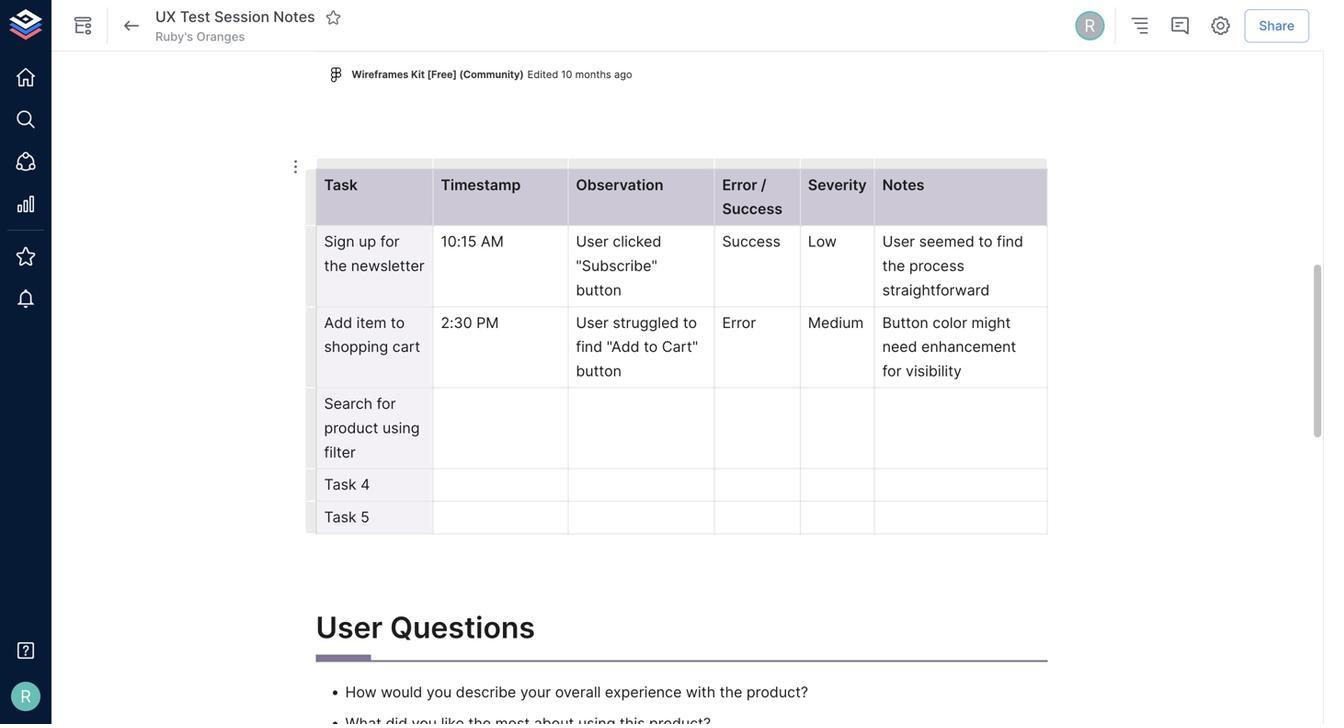 Task type: locate. For each thing, give the bounding box(es) containing it.
up
[[359, 233, 376, 251]]

0 vertical spatial r button
[[1073, 8, 1108, 43]]

1 task from the top
[[324, 176, 358, 194]]

show wiki image
[[72, 15, 94, 37]]

2 horizontal spatial the
[[883, 257, 905, 275]]

session
[[214, 8, 269, 26]]

button down the "add
[[576, 362, 622, 380]]

find inside the user struggled to find "add to cart" button
[[576, 338, 603, 356]]

10:15 am
[[441, 233, 504, 251]]

user for user struggled to find "add to cart" button
[[576, 314, 609, 332]]

with
[[686, 684, 716, 702]]

to for seemed
[[979, 233, 993, 251]]

3 task from the top
[[324, 509, 357, 527]]

how would you describe your overall experience with the product?
[[345, 684, 808, 702]]

1 vertical spatial r
[[20, 687, 31, 707]]

shopping
[[324, 338, 388, 356]]

to up cart"
[[683, 314, 697, 332]]

button inside the user struggled to find "add to cart" button
[[576, 362, 622, 380]]

user up the process
[[883, 233, 915, 251]]

find left the "add
[[576, 338, 603, 356]]

2:30
[[441, 314, 472, 332]]

am
[[481, 233, 504, 251]]

task left 4
[[324, 476, 357, 494]]

error for error / success
[[722, 176, 757, 194]]

share button
[[1245, 9, 1310, 43]]

you
[[427, 684, 452, 702]]

task left 5
[[324, 509, 357, 527]]

success
[[722, 200, 783, 218], [722, 233, 781, 251]]

1 horizontal spatial the
[[720, 684, 743, 702]]

the left the process
[[883, 257, 905, 275]]

sign up for the newsletter
[[324, 233, 425, 275]]

share
[[1259, 18, 1295, 33]]

2 vertical spatial for
[[377, 395, 396, 413]]

0 horizontal spatial r button
[[6, 677, 46, 717]]

1 vertical spatial task
[[324, 476, 357, 494]]

success down /
[[722, 200, 783, 218]]

1 vertical spatial success
[[722, 233, 781, 251]]

find
[[997, 233, 1024, 251], [576, 338, 603, 356]]

task for task
[[324, 176, 358, 194]]

1 horizontal spatial r
[[1085, 15, 1095, 36]]

user questions
[[316, 610, 535, 646]]

sign
[[324, 233, 355, 251]]

user up the "add
[[576, 314, 609, 332]]

0 horizontal spatial the
[[324, 257, 347, 275]]

the
[[324, 257, 347, 275], [883, 257, 905, 275], [720, 684, 743, 702]]

to up cart
[[391, 314, 405, 332]]

task up sign
[[324, 176, 358, 194]]

struggled
[[613, 314, 679, 332]]

r
[[1085, 15, 1095, 36], [20, 687, 31, 707]]

test
[[180, 8, 210, 26]]

user for user questions
[[316, 610, 383, 646]]

find right "seemed"
[[997, 233, 1024, 251]]

1 vertical spatial for
[[883, 362, 902, 380]]

2 error from the top
[[722, 314, 756, 332]]

button
[[883, 314, 929, 332]]

for inside sign up for the newsletter
[[380, 233, 400, 251]]

notes right severity at right
[[883, 176, 925, 194]]

1 button from the top
[[576, 281, 622, 299]]

r button
[[1073, 8, 1108, 43], [6, 677, 46, 717]]

find inside user seemed to find the process straightforward
[[997, 233, 1024, 251]]

notes
[[273, 8, 315, 26], [883, 176, 925, 194]]

0 vertical spatial button
[[576, 281, 622, 299]]

"subscribe"
[[576, 257, 658, 275]]

to down struggled
[[644, 338, 658, 356]]

0 vertical spatial error
[[722, 176, 757, 194]]

button
[[576, 281, 622, 299], [576, 362, 622, 380]]

1 vertical spatial button
[[576, 362, 622, 380]]

0 vertical spatial for
[[380, 233, 400, 251]]

0 horizontal spatial notes
[[273, 8, 315, 26]]

user clicked "subscribe" button
[[576, 233, 666, 299]]

0 vertical spatial r
[[1085, 15, 1095, 36]]

error inside error / success
[[722, 176, 757, 194]]

pm
[[477, 314, 499, 332]]

0 vertical spatial success
[[722, 200, 783, 218]]

user inside the user struggled to find "add to cart" button
[[576, 314, 609, 332]]

2 button from the top
[[576, 362, 622, 380]]

1 horizontal spatial find
[[997, 233, 1024, 251]]

add
[[324, 314, 352, 332]]

the down sign
[[324, 257, 347, 275]]

user seemed to find the process straightforward
[[883, 233, 1028, 299]]

to inside user seemed to find the process straightforward
[[979, 233, 993, 251]]

seemed
[[919, 233, 975, 251]]

to for item
[[391, 314, 405, 332]]

would
[[381, 684, 422, 702]]

notes left favorite image
[[273, 8, 315, 26]]

error
[[722, 176, 757, 194], [722, 314, 756, 332]]

0 horizontal spatial find
[[576, 338, 603, 356]]

task for task 5
[[324, 509, 357, 527]]

cart"
[[662, 338, 698, 356]]

to right "seemed"
[[979, 233, 993, 251]]

error / success
[[722, 176, 783, 218]]

error for error
[[722, 314, 756, 332]]

button down "subscribe"
[[576, 281, 622, 299]]

how
[[345, 684, 377, 702]]

0 vertical spatial task
[[324, 176, 358, 194]]

user struggled to find "add to cart" button
[[576, 314, 702, 380]]

task 5
[[324, 509, 370, 527]]

success down error / success
[[722, 233, 781, 251]]

oranges
[[196, 29, 245, 44]]

straightforward
[[883, 281, 990, 299]]

comments image
[[1169, 15, 1191, 37]]

button inside user clicked "subscribe" button
[[576, 281, 622, 299]]

1 horizontal spatial r button
[[1073, 8, 1108, 43]]

color
[[933, 314, 968, 332]]

1 success from the top
[[722, 200, 783, 218]]

2:30 pm
[[441, 314, 499, 332]]

2 task from the top
[[324, 476, 357, 494]]

1 vertical spatial error
[[722, 314, 756, 332]]

to inside add item to shopping cart
[[391, 314, 405, 332]]

2 success from the top
[[722, 233, 781, 251]]

for
[[380, 233, 400, 251], [883, 362, 902, 380], [377, 395, 396, 413]]

1 vertical spatial r button
[[6, 677, 46, 717]]

for up using
[[377, 395, 396, 413]]

task 4
[[324, 476, 370, 494]]

item
[[357, 314, 387, 332]]

to for struggled
[[683, 314, 697, 332]]

user up the how
[[316, 610, 383, 646]]

settings image
[[1210, 15, 1232, 37]]

user up "subscribe"
[[576, 233, 609, 251]]

favorite image
[[325, 9, 342, 26]]

for right the 'up'
[[380, 233, 400, 251]]

"add
[[607, 338, 640, 356]]

overall
[[555, 684, 601, 702]]

for down need
[[883, 362, 902, 380]]

0 vertical spatial find
[[997, 233, 1024, 251]]

user inside user seemed to find the process straightforward
[[883, 233, 915, 251]]

find for user seemed to find the process straightforward
[[997, 233, 1024, 251]]

2 vertical spatial task
[[324, 509, 357, 527]]

task
[[324, 176, 358, 194], [324, 476, 357, 494], [324, 509, 357, 527]]

table of contents image
[[1129, 15, 1151, 37]]

the right with
[[720, 684, 743, 702]]

user
[[576, 233, 609, 251], [883, 233, 915, 251], [576, 314, 609, 332], [316, 610, 383, 646]]

to
[[979, 233, 993, 251], [391, 314, 405, 332], [683, 314, 697, 332], [644, 338, 658, 356]]

ruby's oranges
[[155, 29, 245, 44]]

1 vertical spatial find
[[576, 338, 603, 356]]

1 horizontal spatial notes
[[883, 176, 925, 194]]

user inside user clicked "subscribe" button
[[576, 233, 609, 251]]

button color might need enhancement for visibility
[[883, 314, 1021, 380]]

1 error from the top
[[722, 176, 757, 194]]



Task type: vqa. For each thing, say whether or not it's contained in the screenshot.


Task type: describe. For each thing, give the bounding box(es) containing it.
might
[[972, 314, 1011, 332]]

cart
[[392, 338, 420, 356]]

5
[[361, 509, 370, 527]]

10:15
[[441, 233, 477, 251]]

0 horizontal spatial r
[[20, 687, 31, 707]]

enhancement
[[922, 338, 1016, 356]]

medium
[[808, 314, 864, 332]]

product
[[324, 419, 378, 437]]

ux
[[155, 8, 176, 26]]

your
[[520, 684, 551, 702]]

ux test session notes
[[155, 8, 315, 26]]

timestamp
[[441, 176, 521, 194]]

user for user seemed to find the process straightforward
[[883, 233, 915, 251]]

task for task 4
[[324, 476, 357, 494]]

ruby's oranges link
[[155, 28, 245, 45]]

severity
[[808, 176, 867, 194]]

clicked
[[613, 233, 662, 251]]

1 vertical spatial notes
[[883, 176, 925, 194]]

product?
[[747, 684, 808, 702]]

experience
[[605, 684, 682, 702]]

process
[[909, 257, 965, 275]]

add item to shopping cart
[[324, 314, 420, 356]]

newsletter
[[351, 257, 425, 275]]

filter
[[324, 444, 356, 462]]

describe
[[456, 684, 516, 702]]

observation
[[576, 176, 664, 194]]

need
[[883, 338, 917, 356]]

search
[[324, 395, 373, 413]]

/
[[761, 176, 767, 194]]

4
[[361, 476, 370, 494]]

go back image
[[120, 15, 143, 37]]

low
[[808, 233, 837, 251]]

using
[[383, 419, 420, 437]]

find for user struggled to find "add to cart" button
[[576, 338, 603, 356]]

user for user clicked "subscribe" button
[[576, 233, 609, 251]]

questions
[[390, 610, 535, 646]]

search for product using filter
[[324, 395, 424, 462]]

the inside sign up for the newsletter
[[324, 257, 347, 275]]

0 vertical spatial notes
[[273, 8, 315, 26]]

visibility
[[906, 362, 962, 380]]

for inside search for product using filter
[[377, 395, 396, 413]]

ruby's
[[155, 29, 193, 44]]

for inside button color might need enhancement for visibility
[[883, 362, 902, 380]]

the inside user seemed to find the process straightforward
[[883, 257, 905, 275]]



